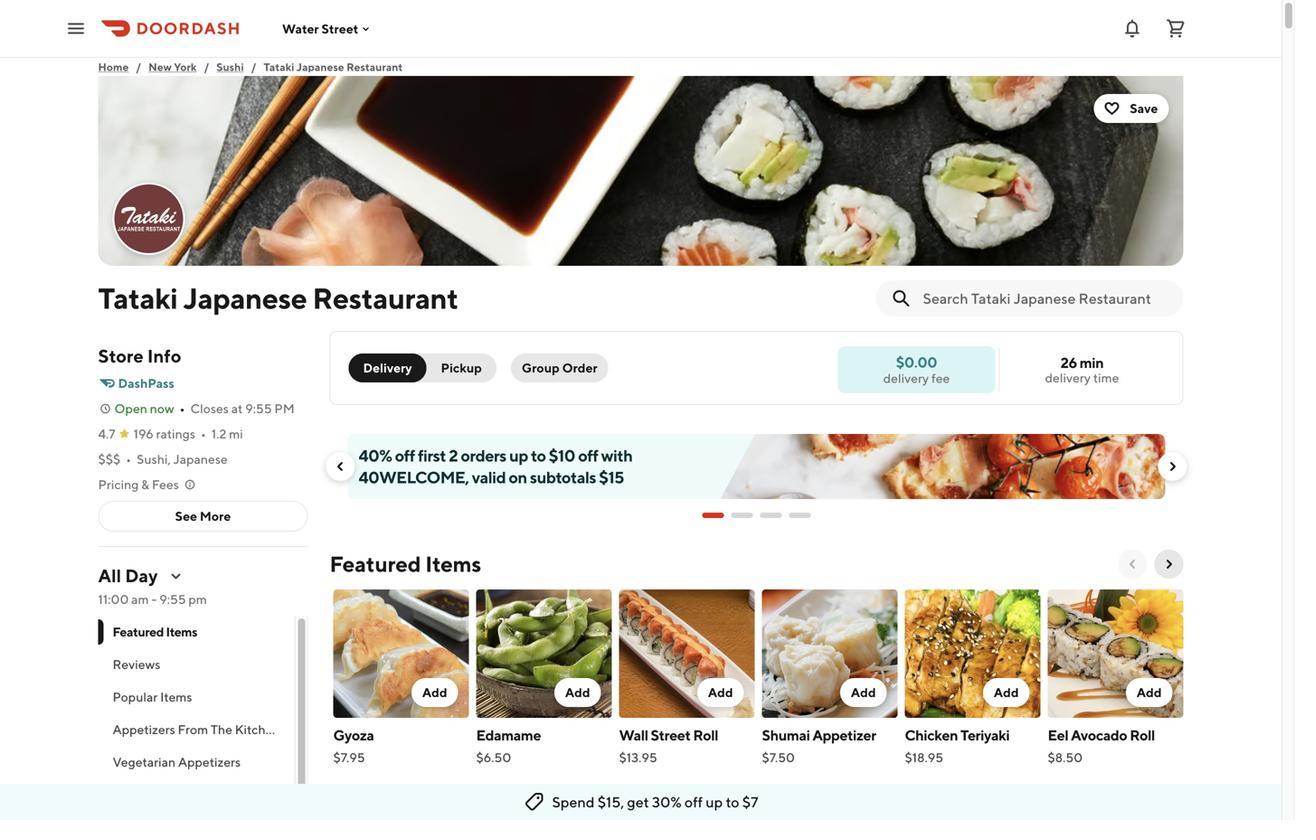 Task type: vqa. For each thing, say whether or not it's contained in the screenshot.
Street inside Wall Street Roll $13.95
yes



Task type: locate. For each thing, give the bounding box(es) containing it.
0 vertical spatial street
[[322, 21, 359, 36]]

0 vertical spatial up
[[509, 446, 528, 465]]

home link
[[98, 58, 129, 76]]

see more button
[[99, 502, 307, 531]]

up
[[509, 446, 528, 465], [706, 794, 723, 811]]

1 vertical spatial 9:55
[[159, 592, 186, 607]]

6 add from the left
[[1137, 685, 1162, 700]]

0 vertical spatial items
[[425, 551, 481, 577]]

up for orders
[[509, 446, 528, 465]]

2 add from the left
[[565, 685, 590, 700]]

3 / from the left
[[251, 61, 256, 73]]

popular items button
[[98, 681, 294, 714]]

kitchen
[[235, 722, 280, 737]]

40% off first 2 orders up to $10 off with 40welcome, valid on subtotals $15
[[359, 446, 633, 487]]

previous button of carousel image left next button of carousel icon
[[1126, 557, 1140, 572]]

street
[[322, 21, 359, 36], [651, 727, 691, 744]]

• right the $$$
[[126, 452, 131, 467]]

$$$
[[98, 452, 121, 467]]

$7
[[742, 794, 758, 811]]

items inside button
[[160, 690, 192, 705]]

/ right york
[[204, 61, 209, 73]]

appetizers from the kitchen button
[[98, 714, 294, 746]]

$7.50
[[762, 750, 795, 765]]

0 horizontal spatial up
[[509, 446, 528, 465]]

restaurant down water street popup button
[[346, 61, 403, 73]]

sushi,
[[137, 452, 171, 467]]

avocado
[[1071, 727, 1127, 744]]

order methods option group
[[349, 354, 496, 383]]

1 horizontal spatial to
[[726, 794, 739, 811]]

water street
[[282, 21, 359, 36]]

• closes at 9:55 pm
[[180, 401, 295, 416]]

wall
[[619, 727, 648, 744]]

9:55 right the -
[[159, 592, 186, 607]]

• right now
[[180, 401, 185, 416]]

3 add from the left
[[708, 685, 733, 700]]

featured
[[330, 551, 421, 577], [113, 625, 164, 639]]

store info
[[98, 346, 181, 367]]

off right the $10
[[578, 446, 598, 465]]

30%
[[652, 794, 682, 811]]

previous button of carousel image
[[333, 459, 348, 474], [1126, 557, 1140, 572]]

1 vertical spatial to
[[726, 794, 739, 811]]

0 vertical spatial featured
[[330, 551, 421, 577]]

street right water
[[322, 21, 359, 36]]

up for off
[[706, 794, 723, 811]]

spend
[[552, 794, 595, 811]]

40%
[[359, 446, 392, 465]]

open
[[114, 401, 147, 416]]

1 vertical spatial •
[[201, 426, 206, 441]]

street right wall on the bottom
[[651, 727, 691, 744]]

ratings
[[156, 426, 195, 441]]

the
[[211, 722, 232, 737]]

home
[[98, 61, 129, 73]]

delivery inside $0.00 delivery fee
[[883, 371, 929, 386]]

next button of carousel image
[[1162, 557, 1176, 572]]

delivery
[[1045, 370, 1091, 385], [883, 371, 929, 386]]

4 add button from the left
[[840, 678, 887, 707]]

water street button
[[282, 21, 373, 36]]

appetizers
[[113, 722, 175, 737], [178, 755, 241, 770]]

tataki down water
[[264, 61, 294, 73]]

0 horizontal spatial delivery
[[883, 371, 929, 386]]

5 add button from the left
[[983, 678, 1030, 707]]

appetizers down the
[[178, 755, 241, 770]]

roll for wall street roll
[[693, 727, 718, 744]]

1 add button from the left
[[411, 678, 458, 707]]

add button for gyoza
[[411, 678, 458, 707]]

up inside 40% off first 2 orders up to $10 off with 40welcome, valid on subtotals $15
[[509, 446, 528, 465]]

chicken teriyaki image
[[905, 590, 1041, 718]]

gyoza
[[333, 727, 374, 744]]

featured items heading
[[330, 550, 481, 579]]

1 vertical spatial up
[[706, 794, 723, 811]]

edamame
[[476, 727, 541, 744]]

$18.95
[[905, 750, 944, 765]]

tataki
[[264, 61, 294, 73], [98, 281, 178, 315]]

0 vertical spatial tataki
[[264, 61, 294, 73]]

4 add from the left
[[851, 685, 876, 700]]

to inside 40% off first 2 orders up to $10 off with 40welcome, valid on subtotals $15
[[531, 446, 546, 465]]

delivery left time
[[1045, 370, 1091, 385]]

to left the $10
[[531, 446, 546, 465]]

roll inside eel avocado roll $8.50
[[1130, 727, 1155, 744]]

1 horizontal spatial up
[[706, 794, 723, 811]]

1 vertical spatial featured items
[[113, 625, 197, 639]]

chicken
[[905, 727, 958, 744]]

edamame image
[[476, 590, 612, 718]]

1 vertical spatial street
[[651, 727, 691, 744]]

featured items down the -
[[113, 625, 197, 639]]

$15
[[599, 468, 624, 487]]

roll inside wall street roll $13.95
[[693, 727, 718, 744]]

1 horizontal spatial street
[[651, 727, 691, 744]]

2 vertical spatial •
[[126, 452, 131, 467]]

2 vertical spatial items
[[160, 690, 192, 705]]

fee
[[932, 371, 950, 386]]

restaurant up delivery
[[313, 281, 458, 315]]

off up 40welcome,
[[395, 446, 415, 465]]

sushi
[[216, 61, 244, 73]]

5 add from the left
[[994, 685, 1019, 700]]

2 roll from the left
[[1130, 727, 1155, 744]]

up left $7
[[706, 794, 723, 811]]

add button for wall street roll
[[697, 678, 744, 707]]

0 vertical spatial to
[[531, 446, 546, 465]]

to for $10
[[531, 446, 546, 465]]

get
[[627, 794, 649, 811]]

street inside wall street roll $13.95
[[651, 727, 691, 744]]

1 vertical spatial featured
[[113, 625, 164, 639]]

spend $15, get 30% off up to $7
[[552, 794, 758, 811]]

2 horizontal spatial /
[[251, 61, 256, 73]]

appetizer
[[813, 727, 876, 744]]

1 horizontal spatial appetizers
[[178, 755, 241, 770]]

tataki up store info
[[98, 281, 178, 315]]

group order button
[[511, 354, 608, 383]]

1 horizontal spatial featured
[[330, 551, 421, 577]]

to
[[531, 446, 546, 465], [726, 794, 739, 811]]

2 / from the left
[[204, 61, 209, 73]]

6 add button from the left
[[1126, 678, 1173, 707]]

items inside heading
[[425, 551, 481, 577]]

9:55 right at
[[245, 401, 272, 416]]

to left $7
[[726, 794, 739, 811]]

$6.50
[[476, 750, 511, 765]]

0 horizontal spatial previous button of carousel image
[[333, 459, 348, 474]]

off
[[395, 446, 415, 465], [578, 446, 598, 465], [685, 794, 703, 811]]

0 horizontal spatial roll
[[693, 727, 718, 744]]

• left '1.2'
[[201, 426, 206, 441]]

restaurant
[[346, 61, 403, 73], [313, 281, 458, 315]]

wall street roll $13.95
[[619, 727, 718, 765]]

home / new york / sushi / tataki japanese restaurant
[[98, 61, 403, 73]]

pricing & fees button
[[98, 476, 197, 494]]

0 vertical spatial appetizers
[[113, 722, 175, 737]]

1 horizontal spatial 9:55
[[245, 401, 272, 416]]

roll right wall on the bottom
[[693, 727, 718, 744]]

pm
[[274, 401, 295, 416]]

add for eel avocado roll
[[1137, 685, 1162, 700]]

0 horizontal spatial 9:55
[[159, 592, 186, 607]]

now
[[150, 401, 174, 416]]

featured inside heading
[[330, 551, 421, 577]]

$0.00 delivery fee
[[883, 354, 950, 386]]

add button
[[411, 678, 458, 707], [554, 678, 601, 707], [697, 678, 744, 707], [840, 678, 887, 707], [983, 678, 1030, 707], [1126, 678, 1173, 707]]

featured items down 40welcome,
[[330, 551, 481, 577]]

0 vertical spatial japanese
[[297, 61, 344, 73]]

1.2
[[212, 426, 227, 441]]

1 horizontal spatial /
[[204, 61, 209, 73]]

delivery left fee
[[883, 371, 929, 386]]

9:55
[[245, 401, 272, 416], [159, 592, 186, 607]]

1.2 mi
[[212, 426, 243, 441]]

up up "on"
[[509, 446, 528, 465]]

1 vertical spatial previous button of carousel image
[[1126, 557, 1140, 572]]

closes
[[190, 401, 229, 416]]

196 ratings •
[[134, 426, 206, 441]]

0 horizontal spatial to
[[531, 446, 546, 465]]

featured items
[[330, 551, 481, 577], [113, 625, 197, 639]]

1 vertical spatial tataki
[[98, 281, 178, 315]]

26 min delivery time
[[1045, 354, 1119, 385]]

1 add from the left
[[422, 685, 447, 700]]

first
[[418, 446, 446, 465]]

roll right 'avocado'
[[1130, 727, 1155, 744]]

items
[[425, 551, 481, 577], [166, 625, 197, 639], [160, 690, 192, 705]]

appetizers up vegetarian
[[113, 722, 175, 737]]

3 add button from the left
[[697, 678, 744, 707]]

0 vertical spatial restaurant
[[346, 61, 403, 73]]

1 / from the left
[[136, 61, 141, 73]]

1 horizontal spatial previous button of carousel image
[[1126, 557, 1140, 572]]

/ right 'sushi' link
[[251, 61, 256, 73]]

&
[[141, 477, 149, 492]]

pricing
[[98, 477, 139, 492]]

delivery
[[363, 360, 412, 375]]

teriyaki
[[961, 727, 1010, 744]]

1 horizontal spatial tataki
[[264, 61, 294, 73]]

0 horizontal spatial street
[[322, 21, 359, 36]]

0 horizontal spatial /
[[136, 61, 141, 73]]

previous button of carousel image left the '40%'
[[333, 459, 348, 474]]

/
[[136, 61, 141, 73], [204, 61, 209, 73], [251, 61, 256, 73]]

0 vertical spatial featured items
[[330, 551, 481, 577]]

add for shumai appetizer
[[851, 685, 876, 700]]

1 horizontal spatial roll
[[1130, 727, 1155, 744]]

pricing & fees
[[98, 477, 179, 492]]

2 horizontal spatial off
[[685, 794, 703, 811]]

group order
[[522, 360, 598, 375]]

off right 30%
[[685, 794, 703, 811]]

add button for eel avocado roll
[[1126, 678, 1173, 707]]

street for water
[[322, 21, 359, 36]]

0 vertical spatial 9:55
[[245, 401, 272, 416]]

1 roll from the left
[[693, 727, 718, 744]]

1 horizontal spatial delivery
[[1045, 370, 1091, 385]]

vegetarian appetizers button
[[98, 746, 294, 779]]

tataki japanese restaurant image
[[98, 76, 1184, 266], [114, 185, 183, 253]]

/ left new
[[136, 61, 141, 73]]

edamame $6.50
[[476, 727, 541, 765]]

1 vertical spatial items
[[166, 625, 197, 639]]

1 horizontal spatial •
[[180, 401, 185, 416]]

japanese
[[297, 61, 344, 73], [183, 281, 307, 315], [173, 452, 228, 467]]

0 vertical spatial previous button of carousel image
[[333, 459, 348, 474]]

add button for shumai appetizer
[[840, 678, 887, 707]]

2 add button from the left
[[554, 678, 601, 707]]

subtotals
[[530, 468, 596, 487]]



Task type: describe. For each thing, give the bounding box(es) containing it.
1 vertical spatial japanese
[[183, 281, 307, 315]]

shumai appetizer image
[[762, 590, 898, 718]]

notification bell image
[[1122, 18, 1143, 39]]

fees
[[152, 477, 179, 492]]

0 horizontal spatial appetizers
[[113, 722, 175, 737]]

0 vertical spatial •
[[180, 401, 185, 416]]

add for edamame
[[565, 685, 590, 700]]

add for gyoza
[[422, 685, 447, 700]]

at
[[231, 401, 243, 416]]

on
[[509, 468, 527, 487]]

menus image
[[169, 569, 183, 583]]

open now
[[114, 401, 174, 416]]

shumai appetizer $7.50
[[762, 727, 876, 765]]

group
[[522, 360, 560, 375]]

new
[[148, 61, 172, 73]]

1 horizontal spatial off
[[578, 446, 598, 465]]

$$$ • sushi, japanese
[[98, 452, 228, 467]]

0 horizontal spatial featured
[[113, 625, 164, 639]]

gyoza image
[[333, 590, 469, 718]]

add for chicken teriyaki
[[994, 685, 1019, 700]]

$10
[[549, 446, 575, 465]]

$0.00
[[896, 354, 937, 371]]

Pickup radio
[[416, 354, 496, 383]]

york
[[174, 61, 197, 73]]

next button of carousel image
[[1165, 459, 1180, 474]]

pickup
[[441, 360, 482, 375]]

$7.95
[[333, 750, 365, 765]]

1 vertical spatial restaurant
[[313, 281, 458, 315]]

0 horizontal spatial •
[[126, 452, 131, 467]]

$15,
[[598, 794, 624, 811]]

orders
[[461, 446, 506, 465]]

vegetarian appetizers
[[113, 755, 241, 770]]

0 horizontal spatial off
[[395, 446, 415, 465]]

valid
[[472, 468, 506, 487]]

0 horizontal spatial tataki
[[98, 281, 178, 315]]

add button for edamame
[[554, 678, 601, 707]]

0 horizontal spatial featured items
[[113, 625, 197, 639]]

add for wall street roll
[[708, 685, 733, 700]]

water
[[282, 21, 319, 36]]

40welcome,
[[359, 468, 469, 487]]

save
[[1130, 101, 1158, 116]]

2 vertical spatial japanese
[[173, 452, 228, 467]]

min
[[1080, 354, 1104, 371]]

gyoza $7.95
[[333, 727, 374, 765]]

eel
[[1048, 727, 1068, 744]]

select promotional banner element
[[702, 499, 811, 532]]

more
[[200, 509, 231, 524]]

order
[[562, 360, 598, 375]]

delivery inside "26 min delivery time"
[[1045, 370, 1091, 385]]

Item Search search field
[[923, 289, 1169, 308]]

reviews button
[[98, 649, 294, 681]]

4.7
[[98, 426, 115, 441]]

info
[[147, 346, 181, 367]]

street for wall
[[651, 727, 691, 744]]

1 vertical spatial appetizers
[[178, 755, 241, 770]]

new york link
[[148, 58, 197, 76]]

$13.95
[[619, 750, 657, 765]]

9:55 for pm
[[245, 401, 272, 416]]

11:00
[[98, 592, 129, 607]]

Delivery radio
[[349, 354, 427, 383]]

shumai
[[762, 727, 810, 744]]

sushi link
[[216, 58, 244, 76]]

am
[[131, 592, 149, 607]]

roll for eel avocado roll
[[1130, 727, 1155, 744]]

eel avocado roll $8.50
[[1048, 727, 1155, 765]]

all
[[98, 565, 121, 587]]

1 horizontal spatial featured items
[[330, 551, 481, 577]]

popular
[[113, 690, 158, 705]]

tataki japanese restaurant
[[98, 281, 458, 315]]

eel avocado roll image
[[1048, 590, 1184, 718]]

to for $7
[[726, 794, 739, 811]]

vegetarian
[[113, 755, 176, 770]]

0 items, open order cart image
[[1165, 18, 1187, 39]]

save button
[[1094, 94, 1169, 123]]

wall street roll image
[[619, 590, 755, 718]]

-
[[151, 592, 157, 607]]

add button for chicken teriyaki
[[983, 678, 1030, 707]]

pm
[[188, 592, 207, 607]]

see
[[175, 509, 197, 524]]

11:00 am - 9:55 pm
[[98, 592, 207, 607]]

2 horizontal spatial •
[[201, 426, 206, 441]]

mi
[[229, 426, 243, 441]]

open menu image
[[65, 18, 87, 39]]

9:55 for pm
[[159, 592, 186, 607]]

chicken teriyaki $18.95
[[905, 727, 1010, 765]]

from
[[178, 722, 208, 737]]

appetizers from the kitchen
[[113, 722, 280, 737]]

see more
[[175, 509, 231, 524]]

day
[[125, 565, 158, 587]]

all day
[[98, 565, 158, 587]]

reviews
[[113, 657, 160, 672]]



